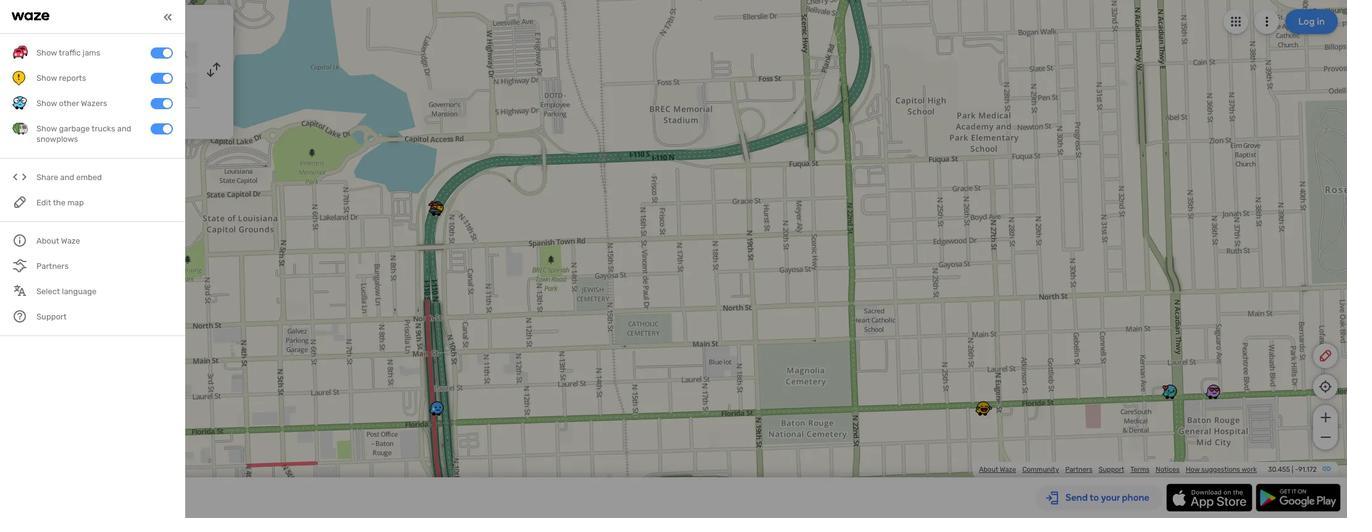 Task type: describe. For each thing, give the bounding box(es) containing it.
about
[[980, 466, 999, 474]]

community
[[1023, 466, 1060, 474]]

91.172
[[1299, 466, 1318, 474]]

Choose destination text field
[[41, 73, 198, 98]]

terms link
[[1131, 466, 1150, 474]]

-
[[1296, 466, 1299, 474]]

partners link
[[1066, 466, 1093, 474]]

embed
[[76, 173, 102, 182]]

how
[[1187, 466, 1200, 474]]

leave now
[[38, 116, 81, 127]]

30.455
[[1269, 466, 1291, 474]]

suggestions
[[1202, 466, 1241, 474]]

zoom out image
[[1319, 431, 1334, 445]]

leave
[[38, 116, 62, 127]]

Choose starting point text field
[[41, 42, 198, 67]]

work
[[1242, 466, 1258, 474]]

location image
[[17, 78, 32, 93]]

|
[[1293, 466, 1294, 474]]

and
[[60, 173, 74, 182]]

about waze link
[[980, 466, 1017, 474]]

clock image
[[14, 114, 29, 129]]

terms
[[1131, 466, 1150, 474]]

support
[[1099, 466, 1125, 474]]

notices link
[[1156, 466, 1180, 474]]

share and embed
[[36, 173, 102, 182]]

now
[[64, 116, 81, 127]]

current location image
[[17, 47, 32, 62]]



Task type: locate. For each thing, give the bounding box(es) containing it.
support link
[[1099, 466, 1125, 474]]

partners
[[1066, 466, 1093, 474]]

share
[[36, 173, 58, 182]]

driving directions
[[74, 15, 165, 28]]

directions
[[113, 15, 165, 28]]

driving
[[74, 15, 111, 28]]

zoom in image
[[1319, 411, 1334, 426]]

link image
[[1323, 465, 1332, 474]]

about waze community partners support terms notices how suggestions work
[[980, 466, 1258, 474]]

how suggestions work link
[[1187, 466, 1258, 474]]

code image
[[12, 170, 28, 186]]

30.455 | -91.172
[[1269, 466, 1318, 474]]

share and embed link
[[12, 165, 173, 191]]

notices
[[1156, 466, 1180, 474]]

community link
[[1023, 466, 1060, 474]]

pencil image
[[1319, 349, 1334, 364]]

waze
[[1000, 466, 1017, 474]]



Task type: vqa. For each thing, say whether or not it's contained in the screenshot.
the Notices link
yes



